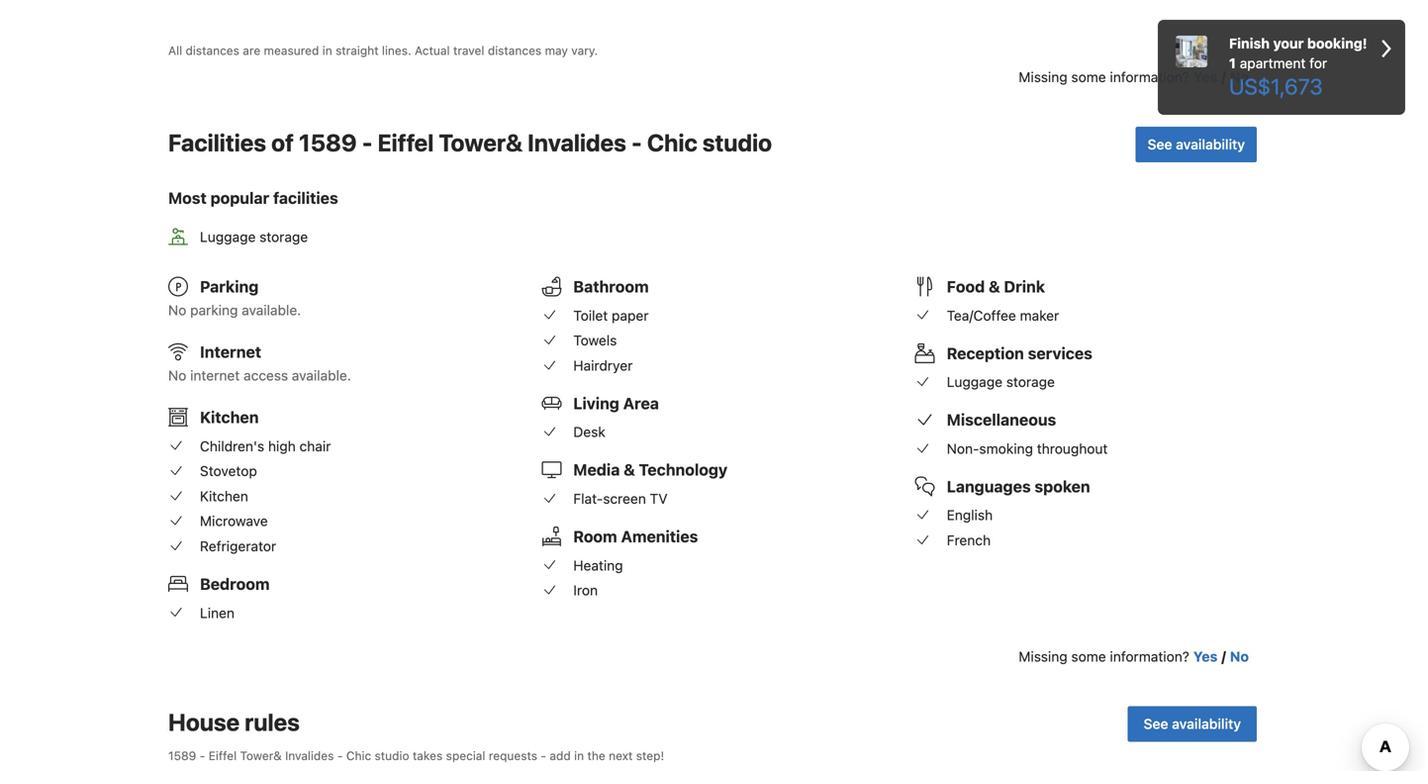 Task type: vqa. For each thing, say whether or not it's contained in the screenshot.
Flat-
yes



Task type: describe. For each thing, give the bounding box(es) containing it.
room
[[574, 527, 618, 546]]

actual
[[415, 44, 450, 58]]

children's
[[200, 438, 265, 454]]

0 horizontal spatial luggage storage
[[200, 229, 308, 245]]

1 horizontal spatial invalides
[[528, 129, 627, 157]]

1 vertical spatial available.
[[292, 367, 351, 384]]

yes for first yes button
[[1194, 69, 1218, 85]]

finish
[[1230, 35, 1271, 51]]

desk
[[574, 424, 606, 440]]

living area
[[574, 394, 659, 413]]

rightchevron image
[[1382, 34, 1392, 63]]

parking
[[200, 277, 259, 296]]

screen
[[603, 491, 646, 507]]

high
[[268, 438, 296, 454]]

missing for first yes button from the bottom of the page
[[1019, 648, 1068, 665]]

tea/coffee maker
[[947, 307, 1060, 324]]

vary.
[[572, 44, 598, 58]]

us$1,673
[[1230, 73, 1324, 99]]

maker
[[1021, 307, 1060, 324]]

spoken
[[1035, 477, 1091, 496]]

throughout
[[1038, 441, 1109, 457]]

parking
[[190, 302, 238, 318]]

non-
[[947, 441, 980, 457]]

food
[[947, 277, 986, 296]]

1 horizontal spatial in
[[574, 749, 584, 763]]

toilet
[[574, 307, 608, 324]]

1 horizontal spatial luggage
[[947, 374, 1003, 390]]

finish your booking! 1 apartment for us$1,673
[[1230, 35, 1368, 99]]

travel
[[454, 44, 485, 58]]

flat-
[[574, 491, 603, 507]]

non-smoking throughout
[[947, 441, 1109, 457]]

bedroom
[[200, 575, 270, 594]]

microwave
[[200, 513, 268, 530]]

house rules
[[168, 708, 300, 736]]

special
[[446, 749, 486, 763]]

0 vertical spatial see availability button
[[1136, 127, 1258, 163]]

languages spoken
[[947, 477, 1091, 496]]

languages
[[947, 477, 1032, 496]]

facilities
[[168, 129, 266, 157]]

0 vertical spatial see
[[1148, 136, 1173, 153]]

no internet access available.
[[168, 367, 351, 384]]

some for first yes button from the bottom of the page
[[1072, 648, 1107, 665]]

most popular facilities
[[168, 189, 338, 208]]

hairdryer
[[574, 357, 633, 374]]

straight
[[336, 44, 379, 58]]

1 vertical spatial see availability
[[1144, 716, 1242, 732]]

popular
[[211, 189, 270, 208]]

requests
[[489, 749, 538, 763]]

heating
[[574, 557, 624, 574]]

for
[[1310, 55, 1328, 71]]

measured
[[264, 44, 319, 58]]

iron
[[574, 582, 598, 599]]

0 horizontal spatial invalides
[[285, 749, 334, 763]]

& for media
[[624, 461, 636, 480]]

1589 - eiffel tower& invalides - chic studio takes special requests - add in the next step!
[[168, 749, 665, 763]]

1 horizontal spatial studio
[[703, 129, 773, 157]]

towels
[[574, 332, 617, 349]]

drink
[[1005, 277, 1046, 296]]

availability for the bottommost see availability button
[[1173, 716, 1242, 732]]

1 yes button from the top
[[1194, 67, 1218, 87]]

1 horizontal spatial luggage storage
[[947, 374, 1056, 390]]

missing for first yes button
[[1019, 69, 1068, 85]]

availability for the top see availability button
[[1177, 136, 1246, 153]]

booking!
[[1308, 35, 1368, 51]]

takes
[[413, 749, 443, 763]]

your
[[1274, 35, 1305, 51]]

english
[[947, 507, 993, 524]]

living
[[574, 394, 620, 413]]

all
[[168, 44, 182, 58]]

smoking
[[980, 441, 1034, 457]]

food & drink
[[947, 277, 1046, 296]]

0 horizontal spatial luggage
[[200, 229, 256, 245]]

most
[[168, 189, 207, 208]]

reception
[[947, 344, 1025, 363]]

& for food
[[989, 277, 1001, 296]]

stovetop
[[200, 463, 257, 479]]

miscellaneous
[[947, 411, 1057, 429]]

area
[[624, 394, 659, 413]]

0 horizontal spatial storage
[[260, 229, 308, 245]]



Task type: locate. For each thing, give the bounding box(es) containing it.
children's high chair
[[200, 438, 331, 454]]

no button for first yes button
[[1231, 67, 1250, 87]]

the
[[588, 749, 606, 763]]

some
[[1072, 69, 1107, 85], [1072, 648, 1107, 665]]

information? for first yes button
[[1111, 69, 1190, 85]]

some for first yes button
[[1072, 69, 1107, 85]]

0 vertical spatial available.
[[242, 302, 301, 318]]

are
[[243, 44, 261, 58]]

1 horizontal spatial chic
[[647, 129, 698, 157]]

/ for no button related to first yes button
[[1222, 69, 1227, 85]]

tower&
[[439, 129, 523, 157], [240, 749, 282, 763]]

1 vertical spatial yes
[[1194, 648, 1218, 665]]

tower& down rules
[[240, 749, 282, 763]]

1 horizontal spatial tower&
[[439, 129, 523, 157]]

1
[[1230, 55, 1237, 71]]

0 horizontal spatial distances
[[186, 44, 240, 58]]

2 distances from the left
[[488, 44, 542, 58]]

2 yes button from the top
[[1194, 647, 1218, 667]]

may
[[545, 44, 568, 58]]

1 vertical spatial invalides
[[285, 749, 334, 763]]

1 distances from the left
[[186, 44, 240, 58]]

no
[[1231, 69, 1250, 85], [168, 302, 187, 318], [168, 367, 187, 384], [1231, 648, 1250, 665]]

1 vertical spatial see
[[1144, 716, 1169, 732]]

& right food
[[989, 277, 1001, 296]]

2 missing some information? yes / no from the top
[[1019, 648, 1250, 665]]

0 horizontal spatial tower&
[[240, 749, 282, 763]]

2 yes from the top
[[1194, 648, 1218, 665]]

distances right all
[[186, 44, 240, 58]]

0 horizontal spatial chic
[[346, 749, 372, 763]]

yes
[[1194, 69, 1218, 85], [1194, 648, 1218, 665]]

0 vertical spatial availability
[[1177, 136, 1246, 153]]

0 vertical spatial invalides
[[528, 129, 627, 157]]

0 vertical spatial &
[[989, 277, 1001, 296]]

1 horizontal spatial 1589
[[299, 129, 357, 157]]

1 yes from the top
[[1194, 69, 1218, 85]]

in left the
[[574, 749, 584, 763]]

lines.
[[382, 44, 412, 58]]

1 no button from the top
[[1231, 67, 1250, 87]]

1 vertical spatial some
[[1072, 648, 1107, 665]]

0 vertical spatial kitchen
[[200, 408, 259, 427]]

0 vertical spatial 1589
[[299, 129, 357, 157]]

1 vertical spatial storage
[[1007, 374, 1056, 390]]

2 some from the top
[[1072, 648, 1107, 665]]

kitchen up children's
[[200, 408, 259, 427]]

1 vertical spatial information?
[[1111, 648, 1190, 665]]

facilities of 1589 - eiffel tower& invalides - chic studio
[[168, 129, 773, 157]]

1 vertical spatial yes button
[[1194, 647, 1218, 667]]

2 / from the top
[[1222, 648, 1227, 665]]

available.
[[242, 302, 301, 318], [292, 367, 351, 384]]

0 vertical spatial missing some information? yes / no
[[1019, 69, 1250, 85]]

luggage down reception
[[947, 374, 1003, 390]]

bathroom
[[574, 277, 649, 296]]

1 vertical spatial luggage
[[947, 374, 1003, 390]]

internet
[[200, 343, 262, 361]]

1 vertical spatial studio
[[375, 749, 410, 763]]

0 horizontal spatial &
[[624, 461, 636, 480]]

0 vertical spatial storage
[[260, 229, 308, 245]]

step!
[[637, 749, 665, 763]]

1 missing some information? yes / no from the top
[[1019, 69, 1250, 85]]

information? for first yes button from the bottom of the page
[[1111, 648, 1190, 665]]

add
[[550, 749, 571, 763]]

all distances are measured in straight lines. actual travel distances may vary.
[[168, 44, 598, 58]]

invalides
[[528, 129, 627, 157], [285, 749, 334, 763]]

0 horizontal spatial in
[[323, 44, 332, 58]]

0 vertical spatial eiffel
[[378, 129, 434, 157]]

house
[[168, 708, 240, 736]]

2 no button from the top
[[1231, 647, 1250, 667]]

0 horizontal spatial studio
[[375, 749, 410, 763]]

2 kitchen from the top
[[200, 488, 248, 504]]

eiffel down lines.
[[378, 129, 434, 157]]

1589 right of
[[299, 129, 357, 157]]

in left the straight
[[323, 44, 332, 58]]

media
[[574, 461, 620, 480]]

0 vertical spatial information?
[[1111, 69, 1190, 85]]

missing
[[1019, 69, 1068, 85], [1019, 648, 1068, 665]]

0 vertical spatial tower&
[[439, 129, 523, 157]]

media & technology
[[574, 461, 728, 480]]

reception services
[[947, 344, 1093, 363]]

1 vertical spatial chic
[[346, 749, 372, 763]]

no parking available.
[[168, 302, 301, 318]]

tower& down "travel"
[[439, 129, 523, 157]]

internet
[[190, 367, 240, 384]]

eiffel down house rules
[[209, 749, 237, 763]]

1 vertical spatial no button
[[1231, 647, 1250, 667]]

1 / from the top
[[1222, 69, 1227, 85]]

0 vertical spatial chic
[[647, 129, 698, 157]]

linen
[[200, 605, 235, 621]]

see availability button
[[1136, 127, 1258, 163], [1129, 706, 1258, 742]]

toilet paper
[[574, 307, 649, 324]]

/ for first yes button from the bottom of the page no button
[[1222, 648, 1227, 665]]

missing some information? yes / no
[[1019, 69, 1250, 85], [1019, 648, 1250, 665]]

flat-screen tv
[[574, 491, 668, 507]]

yes button
[[1194, 67, 1218, 87], [1194, 647, 1218, 667]]

facilities
[[273, 189, 338, 208]]

0 vertical spatial luggage storage
[[200, 229, 308, 245]]

information?
[[1111, 69, 1190, 85], [1111, 648, 1190, 665]]

0 vertical spatial some
[[1072, 69, 1107, 85]]

1 missing from the top
[[1019, 69, 1068, 85]]

tv
[[650, 491, 668, 507]]

1 vertical spatial missing
[[1019, 648, 1068, 665]]

&
[[989, 277, 1001, 296], [624, 461, 636, 480]]

no button for first yes button from the bottom of the page
[[1231, 647, 1250, 667]]

amenities
[[621, 527, 699, 546]]

storage down facilities on the left
[[260, 229, 308, 245]]

1 vertical spatial availability
[[1173, 716, 1242, 732]]

0 horizontal spatial eiffel
[[209, 749, 237, 763]]

available. right 'access'
[[292, 367, 351, 384]]

invalides down vary.
[[528, 129, 627, 157]]

no button
[[1231, 67, 1250, 87], [1231, 647, 1250, 667]]

0 vertical spatial /
[[1222, 69, 1227, 85]]

apartment
[[1241, 55, 1307, 71]]

1 kitchen from the top
[[200, 408, 259, 427]]

1 vertical spatial kitchen
[[200, 488, 248, 504]]

in
[[323, 44, 332, 58], [574, 749, 584, 763]]

0 vertical spatial yes
[[1194, 69, 1218, 85]]

1 horizontal spatial storage
[[1007, 374, 1056, 390]]

distances left may
[[488, 44, 542, 58]]

1 horizontal spatial distances
[[488, 44, 542, 58]]

technology
[[639, 461, 728, 480]]

kitchen down stovetop
[[200, 488, 248, 504]]

0 vertical spatial missing
[[1019, 69, 1068, 85]]

1 vertical spatial &
[[624, 461, 636, 480]]

1 vertical spatial /
[[1222, 648, 1227, 665]]

1589
[[299, 129, 357, 157], [168, 749, 196, 763]]

0 vertical spatial studio
[[703, 129, 773, 157]]

luggage storage
[[200, 229, 308, 245], [947, 374, 1056, 390]]

1 vertical spatial luggage storage
[[947, 374, 1056, 390]]

1 vertical spatial missing some information? yes / no
[[1019, 648, 1250, 665]]

room amenities
[[574, 527, 699, 546]]

eiffel
[[378, 129, 434, 157], [209, 749, 237, 763]]

luggage storage down most popular facilities
[[200, 229, 308, 245]]

invalides down rules
[[285, 749, 334, 763]]

1 horizontal spatial eiffel
[[378, 129, 434, 157]]

0 vertical spatial in
[[323, 44, 332, 58]]

services
[[1029, 344, 1093, 363]]

storage down reception services
[[1007, 374, 1056, 390]]

access
[[244, 367, 288, 384]]

availability
[[1177, 136, 1246, 153], [1173, 716, 1242, 732]]

luggage down popular
[[200, 229, 256, 245]]

1589 down the house
[[168, 749, 196, 763]]

1 vertical spatial eiffel
[[209, 749, 237, 763]]

of
[[271, 129, 294, 157]]

kitchen
[[200, 408, 259, 427], [200, 488, 248, 504]]

luggage storage down reception
[[947, 374, 1056, 390]]

1 vertical spatial see availability button
[[1129, 706, 1258, 742]]

1 vertical spatial tower&
[[240, 749, 282, 763]]

luggage
[[200, 229, 256, 245], [947, 374, 1003, 390]]

2 information? from the top
[[1111, 648, 1190, 665]]

see
[[1148, 136, 1173, 153], [1144, 716, 1169, 732]]

paper
[[612, 307, 649, 324]]

1 information? from the top
[[1111, 69, 1190, 85]]

1 vertical spatial 1589
[[168, 749, 196, 763]]

yes for first yes button from the bottom of the page
[[1194, 648, 1218, 665]]

& up screen
[[624, 461, 636, 480]]

0 vertical spatial see availability
[[1148, 136, 1246, 153]]

-
[[362, 129, 373, 157], [632, 129, 642, 157], [200, 749, 205, 763], [337, 749, 343, 763], [541, 749, 547, 763]]

2 missing from the top
[[1019, 648, 1068, 665]]

missing some information? yes / no for first yes button from the bottom of the page
[[1019, 648, 1250, 665]]

chair
[[300, 438, 331, 454]]

missing some information? yes / no for first yes button
[[1019, 69, 1250, 85]]

0 vertical spatial yes button
[[1194, 67, 1218, 87]]

1 horizontal spatial &
[[989, 277, 1001, 296]]

1 vertical spatial in
[[574, 749, 584, 763]]

0 horizontal spatial 1589
[[168, 749, 196, 763]]

available. down parking
[[242, 302, 301, 318]]

refrigerator
[[200, 538, 276, 555]]

chic
[[647, 129, 698, 157], [346, 749, 372, 763]]

french
[[947, 532, 991, 549]]

next
[[609, 749, 633, 763]]

tea/coffee
[[947, 307, 1017, 324]]

rules
[[245, 708, 300, 736]]

0 vertical spatial no button
[[1231, 67, 1250, 87]]

0 vertical spatial luggage
[[200, 229, 256, 245]]

1 some from the top
[[1072, 69, 1107, 85]]



